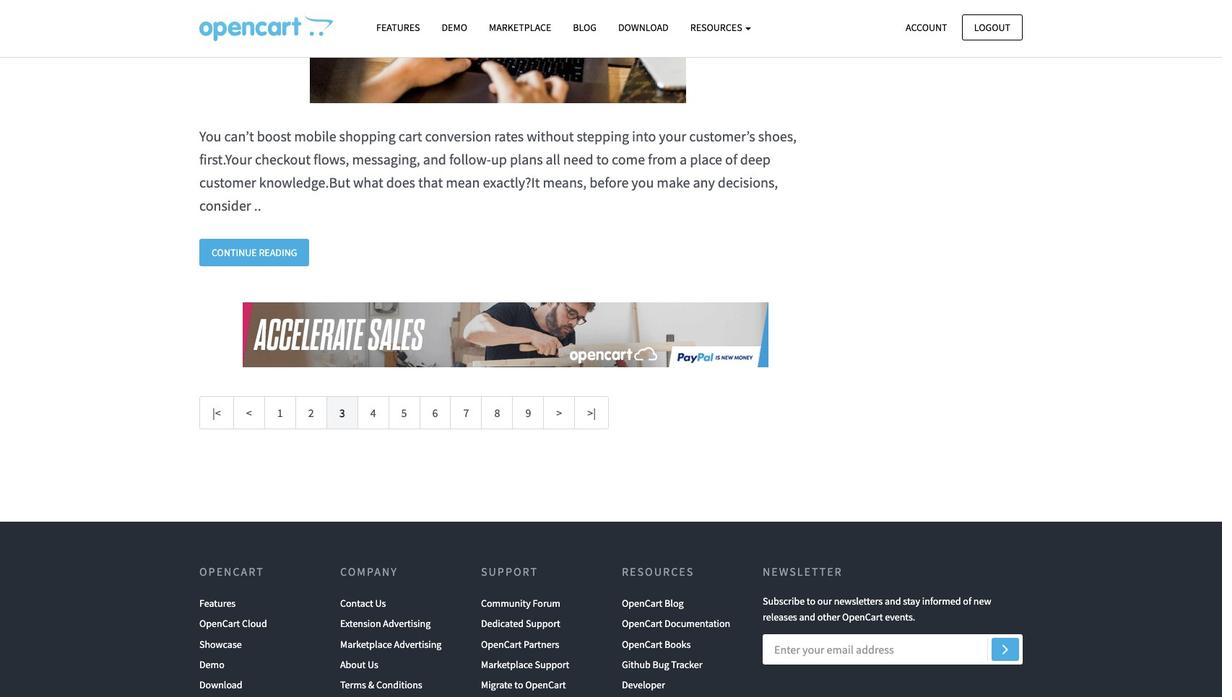 Task type: locate. For each thing, give the bounding box(es) containing it.
tracker
[[671, 659, 703, 672]]

opencart down marketplace support link
[[525, 679, 566, 692]]

1 horizontal spatial demo link
[[431, 15, 478, 41]]

&
[[368, 679, 374, 692]]

support
[[481, 565, 538, 579], [526, 618, 560, 631], [535, 659, 569, 672]]

opencart up the github
[[622, 638, 663, 651]]

you
[[632, 173, 654, 191]]

us up extension advertising on the left
[[375, 597, 386, 610]]

demo
[[442, 21, 467, 34], [199, 659, 224, 672]]

8 link
[[481, 397, 513, 430]]

1 vertical spatial features link
[[199, 594, 236, 614]]

into
[[632, 127, 656, 145]]

advertising down extension advertising "link"
[[394, 638, 442, 651]]

1
[[277, 406, 283, 420]]

support down partners
[[535, 659, 569, 672]]

Enter your email address text field
[[763, 635, 1023, 665]]

1 horizontal spatial demo
[[442, 21, 467, 34]]

demo link
[[431, 15, 478, 41], [199, 655, 224, 676]]

opencart books
[[622, 638, 691, 651]]

opencart up "showcase"
[[199, 618, 240, 631]]

opencart down opencart blog link
[[622, 618, 663, 631]]

exactly?it
[[483, 173, 540, 191]]

2 vertical spatial to
[[515, 679, 523, 692]]

2 horizontal spatial to
[[807, 595, 816, 608]]

migrate to opencart
[[481, 679, 566, 692]]

to left 'our'
[[807, 595, 816, 608]]

1 horizontal spatial features link
[[366, 15, 431, 41]]

subscribe
[[763, 595, 805, 608]]

1 vertical spatial of
[[963, 595, 972, 608]]

0 horizontal spatial and
[[423, 150, 446, 168]]

opencart inside opencart documentation link
[[622, 618, 663, 631]]

and up "that"
[[423, 150, 446, 168]]

download for demo
[[199, 679, 242, 692]]

> link
[[543, 397, 575, 430]]

dedicated
[[481, 618, 524, 631]]

opencart documentation
[[622, 618, 730, 631]]

blog right marketplace link
[[573, 21, 597, 34]]

contact
[[340, 597, 373, 610]]

marketplace down extension
[[340, 638, 392, 651]]

<
[[246, 406, 252, 420]]

means,
[[543, 173, 587, 191]]

1 vertical spatial download
[[199, 679, 242, 692]]

your
[[659, 127, 686, 145]]

consider
[[199, 196, 251, 214]]

opencart down 'newsletters'
[[842, 611, 883, 624]]

opencart inside opencart cloud 'link'
[[199, 618, 240, 631]]

to for subscribe to our newsletters and stay informed of new releases and other opencart events.
[[807, 595, 816, 608]]

events.
[[885, 611, 915, 624]]

opencart cloud
[[199, 618, 267, 631]]

0 horizontal spatial features
[[199, 597, 236, 610]]

place
[[690, 150, 722, 168]]

dedicated support
[[481, 618, 560, 631]]

to down marketplace support link
[[515, 679, 523, 692]]

advertising inside extension advertising "link"
[[383, 618, 431, 631]]

support up partners
[[526, 618, 560, 631]]

need
[[563, 150, 594, 168]]

opencart up opencart cloud
[[199, 565, 264, 579]]

advertising for extension advertising
[[383, 618, 431, 631]]

0 horizontal spatial download
[[199, 679, 242, 692]]

extension advertising link
[[340, 614, 431, 635]]

2 horizontal spatial and
[[885, 595, 901, 608]]

1 vertical spatial demo link
[[199, 655, 224, 676]]

download down the showcase link
[[199, 679, 242, 692]]

1 vertical spatial resources
[[622, 565, 694, 579]]

documentation
[[665, 618, 730, 631]]

to inside subscribe to our newsletters and stay informed of new releases and other opencart events.
[[807, 595, 816, 608]]

0 vertical spatial to
[[596, 150, 609, 168]]

to
[[596, 150, 609, 168], [807, 595, 816, 608], [515, 679, 523, 692]]

< link
[[233, 397, 265, 430]]

our
[[818, 595, 832, 608]]

demo for the left demo link
[[199, 659, 224, 672]]

and
[[423, 150, 446, 168], [885, 595, 901, 608], [799, 611, 816, 624]]

informed
[[922, 595, 961, 608]]

blog up the opencart documentation
[[665, 597, 684, 610]]

stepping
[[577, 127, 629, 145]]

reading
[[259, 246, 297, 259]]

opencart inside opencart blog link
[[622, 597, 663, 610]]

marketplace up migrate
[[481, 659, 533, 672]]

of left deep
[[725, 150, 737, 168]]

showcase link
[[199, 635, 242, 655]]

1 horizontal spatial and
[[799, 611, 816, 624]]

8
[[494, 406, 500, 420]]

newsletter
[[763, 565, 843, 579]]

1 vertical spatial blog
[[665, 597, 684, 610]]

0 vertical spatial features
[[376, 21, 420, 34]]

1 horizontal spatial download
[[618, 21, 669, 34]]

forum
[[533, 597, 561, 610]]

0 vertical spatial features link
[[366, 15, 431, 41]]

logout
[[974, 21, 1011, 34]]

support for marketplace
[[535, 659, 569, 672]]

download link for demo
[[199, 676, 242, 696]]

contact us
[[340, 597, 386, 610]]

showcase
[[199, 638, 242, 651]]

6
[[432, 406, 438, 420]]

angle right image
[[1002, 641, 1009, 658]]

1 horizontal spatial of
[[963, 595, 972, 608]]

3
[[339, 406, 345, 420]]

features link for opencart cloud
[[199, 594, 236, 614]]

blog
[[573, 21, 597, 34], [665, 597, 684, 610]]

demo down the showcase link
[[199, 659, 224, 672]]

opencart inside opencart partners link
[[481, 638, 522, 651]]

1 vertical spatial demo
[[199, 659, 224, 672]]

0 vertical spatial marketplace
[[489, 21, 551, 34]]

knowledge.but
[[259, 173, 350, 191]]

2 vertical spatial and
[[799, 611, 816, 624]]

1 horizontal spatial to
[[596, 150, 609, 168]]

0 vertical spatial download
[[618, 21, 669, 34]]

company
[[340, 565, 398, 579]]

newsletters
[[834, 595, 883, 608]]

opencart for opencart blog
[[622, 597, 663, 610]]

support up 'community'
[[481, 565, 538, 579]]

6 link
[[419, 397, 451, 430]]

0 horizontal spatial blog
[[573, 21, 597, 34]]

logout link
[[962, 14, 1023, 40]]

features for demo
[[376, 21, 420, 34]]

download for blog
[[618, 21, 669, 34]]

1 vertical spatial features
[[199, 597, 236, 610]]

2 vertical spatial support
[[535, 659, 569, 672]]

0 vertical spatial demo
[[442, 21, 467, 34]]

features
[[376, 21, 420, 34], [199, 597, 236, 610]]

0 vertical spatial demo link
[[431, 15, 478, 41]]

|<
[[212, 406, 221, 420]]

of left 'new'
[[963, 595, 972, 608]]

download right blog link
[[618, 21, 669, 34]]

1 vertical spatial support
[[526, 618, 560, 631]]

0 vertical spatial advertising
[[383, 618, 431, 631]]

0 vertical spatial and
[[423, 150, 446, 168]]

marketplace advertising
[[340, 638, 442, 651]]

1 vertical spatial to
[[807, 595, 816, 608]]

does
[[386, 173, 415, 191]]

opencart down the dedicated
[[481, 638, 522, 651]]

us right about
[[368, 659, 378, 672]]

other
[[818, 611, 840, 624]]

0 horizontal spatial features link
[[199, 594, 236, 614]]

2 vertical spatial marketplace
[[481, 659, 533, 672]]

1 horizontal spatial features
[[376, 21, 420, 34]]

of
[[725, 150, 737, 168], [963, 595, 972, 608]]

opencart up the opencart documentation
[[622, 597, 663, 610]]

opencart inside 'opencart books' link
[[622, 638, 663, 651]]

developer
[[622, 679, 665, 692]]

all
[[546, 150, 560, 168]]

0 horizontal spatial download link
[[199, 676, 242, 696]]

advertising inside "marketplace advertising" link
[[394, 638, 442, 651]]

9 link
[[512, 397, 544, 430]]

without
[[527, 127, 574, 145]]

opencart partners
[[481, 638, 559, 651]]

github bug tracker link
[[622, 655, 703, 676]]

1 vertical spatial us
[[368, 659, 378, 672]]

0 vertical spatial resources
[[690, 21, 744, 34]]

to down stepping on the top of page
[[596, 150, 609, 168]]

0 horizontal spatial of
[[725, 150, 737, 168]]

download link
[[607, 15, 679, 41], [199, 676, 242, 696]]

0 horizontal spatial demo
[[199, 659, 224, 672]]

mobile
[[294, 127, 336, 145]]

features link for demo
[[366, 15, 431, 41]]

0 vertical spatial download link
[[607, 15, 679, 41]]

1 vertical spatial download link
[[199, 676, 242, 696]]

marketplace left blog link
[[489, 21, 551, 34]]

opencart inside the migrate to opencart link
[[525, 679, 566, 692]]

1 vertical spatial advertising
[[394, 638, 442, 651]]

resources link
[[679, 15, 762, 41]]

0 vertical spatial of
[[725, 150, 737, 168]]

0 horizontal spatial to
[[515, 679, 523, 692]]

1 link
[[264, 397, 296, 430]]

new
[[974, 595, 991, 608]]

support for dedicated
[[526, 618, 560, 631]]

7
[[463, 406, 469, 420]]

of inside subscribe to our newsletters and stay informed of new releases and other opencart events.
[[963, 595, 972, 608]]

opencart
[[199, 565, 264, 579], [622, 597, 663, 610], [842, 611, 883, 624], [199, 618, 240, 631], [622, 618, 663, 631], [481, 638, 522, 651], [622, 638, 663, 651], [525, 679, 566, 692]]

advertising up marketplace advertising
[[383, 618, 431, 631]]

and up events.
[[885, 595, 901, 608]]

demo left marketplace link
[[442, 21, 467, 34]]

7 unique ways to boost mobile shopping cart conversion rates image
[[199, 0, 797, 103]]

to for migrate to opencart
[[515, 679, 523, 692]]

download link for blog
[[607, 15, 679, 41]]

you can't boost mobile shopping cart conversion rates without stepping into your customer's shoes, first.your checkout flows, messaging, and follow-up plans all need to come from a place of deep customer knowledge.but what does that mean exactly?it means, before you make any decisions, consider ..
[[199, 127, 797, 214]]

releases
[[763, 611, 797, 624]]

0 vertical spatial us
[[375, 597, 386, 610]]

advertising
[[383, 618, 431, 631], [394, 638, 442, 651]]

stay
[[903, 595, 920, 608]]

1 vertical spatial marketplace
[[340, 638, 392, 651]]

opencart documentation link
[[622, 614, 730, 635]]

1 horizontal spatial download link
[[607, 15, 679, 41]]

9
[[525, 406, 531, 420]]

and left other
[[799, 611, 816, 624]]



Task type: vqa. For each thing, say whether or not it's contained in the screenshot.


Task type: describe. For each thing, give the bounding box(es) containing it.
conditions
[[376, 679, 422, 692]]

us for about us
[[368, 659, 378, 672]]

opencart for opencart cloud
[[199, 618, 240, 631]]

marketplace support link
[[481, 655, 569, 676]]

0 vertical spatial blog
[[573, 21, 597, 34]]

opencart for opencart
[[199, 565, 264, 579]]

1 horizontal spatial blog
[[665, 597, 684, 610]]

deep
[[740, 150, 771, 168]]

plans
[[510, 150, 543, 168]]

of inside you can't boost mobile shopping cart conversion rates without stepping into your customer's shoes, first.your checkout flows, messaging, and follow-up plans all need to come from a place of deep customer knowledge.but what does that mean exactly?it means, before you make any decisions, consider ..
[[725, 150, 737, 168]]

partners
[[524, 638, 559, 651]]

terms
[[340, 679, 366, 692]]

features for opencart cloud
[[199, 597, 236, 610]]

opencart for opencart partners
[[481, 638, 522, 651]]

checkout
[[255, 150, 311, 168]]

dedicated support link
[[481, 614, 560, 635]]

flows,
[[314, 150, 349, 168]]

>|
[[587, 406, 596, 420]]

4 link
[[357, 397, 389, 430]]

about us
[[340, 659, 378, 672]]

about us link
[[340, 655, 378, 676]]

make
[[657, 173, 690, 191]]

opencart inside subscribe to our newsletters and stay informed of new releases and other opencart events.
[[842, 611, 883, 624]]

follow-
[[449, 150, 491, 168]]

that
[[418, 173, 443, 191]]

marketplace support
[[481, 659, 569, 672]]

books
[[665, 638, 691, 651]]

|< link
[[199, 397, 234, 430]]

account link
[[894, 14, 960, 40]]

migrate
[[481, 679, 513, 692]]

opencart cloud link
[[199, 614, 267, 635]]

customer
[[199, 173, 256, 191]]

conversion
[[425, 127, 491, 145]]

0 horizontal spatial demo link
[[199, 655, 224, 676]]

demo for the top demo link
[[442, 21, 467, 34]]

>| link
[[574, 397, 609, 430]]

terms & conditions
[[340, 679, 422, 692]]

any
[[693, 173, 715, 191]]

community forum link
[[481, 594, 561, 614]]

continue reading
[[212, 246, 297, 259]]

marketplace link
[[478, 15, 562, 41]]

2 link
[[295, 397, 327, 430]]

come
[[612, 150, 645, 168]]

community forum
[[481, 597, 561, 610]]

first.your
[[199, 150, 252, 168]]

blog link
[[562, 15, 607, 41]]

up
[[491, 150, 507, 168]]

about
[[340, 659, 366, 672]]

opencart books link
[[622, 635, 691, 655]]

mean
[[446, 173, 480, 191]]

marketplace advertising link
[[340, 635, 442, 655]]

marketplace for marketplace advertising
[[340, 638, 392, 651]]

developer link
[[622, 676, 665, 696]]

marketplace for marketplace support
[[481, 659, 533, 672]]

shopping
[[339, 127, 396, 145]]

messaging,
[[352, 150, 420, 168]]

what
[[353, 173, 383, 191]]

opencart - blog image
[[199, 15, 333, 41]]

terms & conditions link
[[340, 676, 422, 696]]

shoes,
[[758, 127, 797, 145]]

rates
[[494, 127, 524, 145]]

2
[[308, 406, 314, 420]]

and inside you can't boost mobile shopping cart conversion rates without stepping into your customer's shoes, first.your checkout flows, messaging, and follow-up plans all need to come from a place of deep customer knowledge.but what does that mean exactly?it means, before you make any decisions, consider ..
[[423, 150, 446, 168]]

advertising for marketplace advertising
[[394, 638, 442, 651]]

opencart for opencart documentation
[[622, 618, 663, 631]]

4
[[370, 406, 376, 420]]

can't
[[224, 127, 254, 145]]

github
[[622, 659, 651, 672]]

1 vertical spatial and
[[885, 595, 901, 608]]

before
[[590, 173, 629, 191]]

us for contact us
[[375, 597, 386, 610]]

opencart for opencart books
[[622, 638, 663, 651]]

opencart blog link
[[622, 594, 684, 614]]

marketplace for marketplace
[[489, 21, 551, 34]]

0 vertical spatial support
[[481, 565, 538, 579]]

to inside you can't boost mobile shopping cart conversion rates without stepping into your customer's shoes, first.your checkout flows, messaging, and follow-up plans all need to come from a place of deep customer knowledge.but what does that mean exactly?it means, before you make any decisions, consider ..
[[596, 150, 609, 168]]

extension advertising
[[340, 618, 431, 631]]

5
[[401, 406, 407, 420]]

migrate to opencart link
[[481, 676, 566, 696]]

a
[[680, 150, 687, 168]]

5 link
[[388, 397, 420, 430]]

7 link
[[450, 397, 482, 430]]

from
[[648, 150, 677, 168]]

continue
[[212, 246, 257, 259]]



